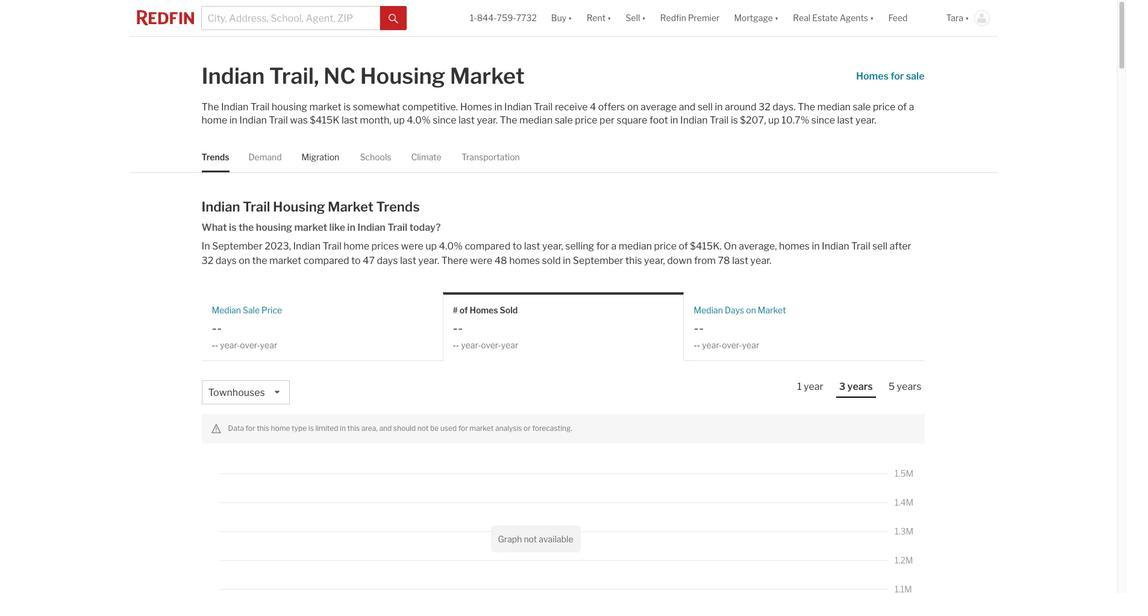 Task type: describe. For each thing, give the bounding box(es) containing it.
1 year
[[798, 381, 824, 392]]

buy ▾ button
[[551, 0, 572, 36]]

trail left receive
[[534, 101, 553, 113]]

# of homes sold -- -- year-over-year
[[453, 305, 519, 350]]

market inside the indian trail housing market is somewhat competitive. homes in indian trail receive 4 offers on average and sell in around 32 days. the median sale price of a home in indian trail was $415k last month, up 4.0% since last year. the median sale price per square foot in indian trail is $207, up 10.7% since last year.
[[309, 101, 342, 113]]

1 vertical spatial september
[[573, 255, 624, 267]]

last up transportation
[[459, 115, 475, 126]]

real estate agents ▾ link
[[793, 0, 874, 36]]

migration
[[302, 152, 339, 162]]

0 vertical spatial price
[[873, 101, 896, 113]]

City, Address, School, Agent, ZIP search field
[[201, 6, 380, 30]]

limited
[[315, 424, 338, 433]]

this inside the in september 2023, indian trail home prices were up 4.0% compared to last year, selling for a median price of $415k. on average, homes in indian trail sell after 32 days on the market compared to 47 days last year. there were 48 homes sold in september this year, down from 78 last year.
[[626, 255, 642, 267]]

sold
[[542, 255, 561, 267]]

2 horizontal spatial up
[[768, 115, 780, 126]]

4.0% inside the in september 2023, indian trail home prices were up 4.0% compared to last year, selling for a median price of $415k. on average, homes in indian trail sell after 32 days on the market compared to 47 days last year. there were 48 homes sold in september this year, down from 78 last year.
[[439, 241, 463, 252]]

mortgage ▾ button
[[727, 0, 786, 36]]

agents
[[840, 13, 869, 23]]

price
[[262, 305, 282, 315]]

sell inside the in september 2023, indian trail home prices were up 4.0% compared to last year, selling for a median price of $415k. on average, homes in indian trail sell after 32 days on the market compared to 47 days last year. there were 48 homes sold in september this year, down from 78 last year.
[[873, 241, 888, 252]]

5
[[889, 381, 895, 392]]

market down the indian trail housing market trends on the top left of page
[[294, 222, 327, 233]]

4.0% inside the indian trail housing market is somewhat competitive. homes in indian trail receive 4 offers on average and sell in around 32 days. the median sale price of a home in indian trail was $415k last month, up 4.0% since last year. the median sale price per square foot in indian trail is $207, up 10.7% since last year.
[[407, 115, 431, 126]]

tara ▾
[[947, 13, 969, 23]]

48
[[495, 255, 507, 267]]

home inside the indian trail housing market is somewhat competitive. homes in indian trail receive 4 offers on average and sell in around 32 days. the median sale price of a home in indian trail was $415k last month, up 4.0% since last year. the median sale price per square foot in indian trail is $207, up 10.7% since last year.
[[202, 115, 227, 126]]

0 horizontal spatial the
[[202, 101, 219, 113]]

mortgage ▾
[[734, 13, 779, 23]]

2 vertical spatial home
[[271, 424, 290, 433]]

migration link
[[302, 142, 339, 173]]

78
[[718, 255, 730, 267]]

type
[[292, 424, 307, 433]]

housing for the
[[256, 222, 292, 233]]

data
[[228, 424, 244, 433]]

trail up 2023,
[[243, 199, 270, 215]]

square
[[617, 115, 648, 126]]

sell ▾ button
[[619, 0, 653, 36]]

1
[[798, 381, 802, 392]]

mortgage ▾ button
[[734, 0, 779, 36]]

sell inside the indian trail housing market is somewhat competitive. homes in indian trail receive 4 offers on average and sell in around 32 days. the median sale price of a home in indian trail was $415k last month, up 4.0% since last year. the median sale price per square foot in indian trail is $207, up 10.7% since last year.
[[698, 101, 713, 113]]

what
[[202, 222, 227, 233]]

from
[[694, 255, 716, 267]]

buy
[[551, 13, 567, 23]]

1 horizontal spatial the
[[500, 115, 517, 126]]

days
[[725, 305, 745, 315]]

2023,
[[265, 241, 291, 252]]

0 vertical spatial the
[[239, 222, 254, 233]]

1 horizontal spatial homes
[[779, 241, 810, 252]]

10.7%
[[782, 115, 810, 126]]

3 years
[[839, 381, 873, 392]]

median for -
[[212, 305, 241, 315]]

market for indian trail housing market trends
[[328, 199, 374, 215]]

rent
[[587, 13, 606, 23]]

year- for median days on market -- -- year-over-year
[[702, 340, 722, 350]]

today?
[[410, 222, 441, 233]]

year. down average,
[[751, 255, 772, 267]]

buy ▾
[[551, 13, 572, 23]]

sell ▾
[[626, 13, 646, 23]]

1 horizontal spatial this
[[347, 424, 360, 433]]

nc
[[324, 63, 356, 89]]

last right $415k at the top
[[342, 115, 358, 126]]

is right what
[[229, 222, 237, 233]]

selling
[[566, 241, 594, 252]]

in september 2023, indian trail home prices were up 4.0% compared to last year, selling for a median price of $415k. on average, homes in indian trail sell after 32 days on the market compared to 47 days last year. there were 48 homes sold in september this year, down from 78 last year.
[[202, 241, 912, 267]]

last down today?
[[400, 255, 416, 267]]

prices
[[372, 241, 399, 252]]

real estate agents ▾ button
[[786, 0, 881, 36]]

after
[[890, 241, 912, 252]]

used
[[440, 424, 457, 433]]

homes inside # of homes sold -- -- year-over-year
[[470, 305, 498, 315]]

buy ▾ button
[[544, 0, 580, 36]]

$415k.
[[690, 241, 722, 252]]

0 horizontal spatial up
[[394, 115, 405, 126]]

is left somewhat
[[344, 101, 351, 113]]

trail down like
[[323, 241, 342, 252]]

average
[[641, 101, 677, 113]]

0 horizontal spatial this
[[257, 424, 269, 433]]

1 horizontal spatial sale
[[853, 101, 871, 113]]

townhouses
[[208, 387, 265, 398]]

of inside # of homes sold -- -- year-over-year
[[460, 305, 468, 315]]

on inside the in september 2023, indian trail home prices were up 4.0% compared to last year, selling for a median price of $415k. on average, homes in indian trail sell after 32 days on the market compared to 47 days last year. there were 48 homes sold in september this year, down from 78 last year.
[[239, 255, 250, 267]]

0 vertical spatial market
[[450, 63, 525, 89]]

demand link
[[249, 142, 282, 173]]

in
[[202, 241, 210, 252]]

over- inside median sale price -- -- year-over-year
[[240, 340, 260, 350]]

1 vertical spatial compared
[[304, 255, 349, 267]]

of inside the indian trail housing market is somewhat competitive. homes in indian trail receive 4 offers on average and sell in around 32 days. the median sale price of a home in indian trail was $415k last month, up 4.0% since last year. the median sale price per square foot in indian trail is $207, up 10.7% since last year.
[[898, 101, 907, 113]]

year. left there
[[418, 255, 439, 267]]

trends link
[[202, 142, 229, 173]]

0 horizontal spatial trends
[[202, 152, 229, 162]]

years for 3 years
[[848, 381, 873, 392]]

per
[[600, 115, 615, 126]]

for down feed
[[891, 71, 904, 82]]

indian trail housing market trends
[[202, 199, 420, 215]]

trail down 'trail,'
[[251, 101, 270, 113]]

offers
[[598, 101, 625, 113]]

1 vertical spatial not
[[524, 534, 537, 544]]

and inside the indian trail housing market is somewhat competitive. homes in indian trail receive 4 offers on average and sell in around 32 days. the median sale price of a home in indian trail was $415k last month, up 4.0% since last year. the median sale price per square foot in indian trail is $207, up 10.7% since last year.
[[679, 101, 696, 113]]

2 since from the left
[[812, 115, 835, 126]]

redfin
[[660, 13, 686, 23]]

32 inside the indian trail housing market is somewhat competitive. homes in indian trail receive 4 offers on average and sell in around 32 days. the median sale price of a home in indian trail was $415k last month, up 4.0% since last year. the median sale price per square foot in indian trail is $207, up 10.7% since last year.
[[759, 101, 771, 113]]

0 horizontal spatial year,
[[543, 241, 563, 252]]

month,
[[360, 115, 392, 126]]

for right 'data' in the bottom of the page
[[246, 424, 255, 433]]

year. down homes for sale link
[[856, 115, 877, 126]]

estate
[[813, 13, 838, 23]]

last left "selling"
[[524, 241, 540, 252]]

0 horizontal spatial september
[[212, 241, 263, 252]]

5 ▾ from the left
[[870, 13, 874, 23]]

0 vertical spatial not
[[418, 424, 429, 433]]

be
[[430, 424, 439, 433]]

market left analysis
[[470, 424, 494, 433]]

1 year button
[[795, 380, 827, 397]]

rent ▾
[[587, 13, 611, 23]]

for inside the in september 2023, indian trail home prices were up 4.0% compared to last year, selling for a median price of $415k. on average, homes in indian trail sell after 32 days on the market compared to 47 days last year. there were 48 homes sold in september this year, down from 78 last year.
[[596, 241, 609, 252]]

market for median days on market -- -- year-over-year
[[758, 305, 786, 315]]

0 horizontal spatial and
[[379, 424, 392, 433]]

up inside the in september 2023, indian trail home prices were up 4.0% compared to last year, selling for a median price of $415k. on average, homes in indian trail sell after 32 days on the market compared to 47 days last year. there were 48 homes sold in september this year, down from 78 last year.
[[426, 241, 437, 252]]

3 years button
[[836, 380, 876, 398]]

tara
[[947, 13, 964, 23]]

1-
[[470, 13, 477, 23]]

year inside button
[[804, 381, 824, 392]]

schools link
[[360, 142, 391, 173]]

housing for trail
[[272, 101, 307, 113]]

on
[[724, 241, 737, 252]]

schools
[[360, 152, 391, 162]]

down
[[667, 255, 692, 267]]

$207,
[[740, 115, 766, 126]]

trail down around
[[710, 115, 729, 126]]

sale
[[243, 305, 260, 315]]

premier
[[688, 13, 720, 23]]

over- for # of homes sold -- -- year-over-year
[[481, 340, 501, 350]]

the inside the in september 2023, indian trail home prices were up 4.0% compared to last year, selling for a median price of $415k. on average, homes in indian trail sell after 32 days on the market compared to 47 days last year. there were 48 homes sold in september this year, down from 78 last year.
[[252, 255, 267, 267]]

price inside the in september 2023, indian trail home prices were up 4.0% compared to last year, selling for a median price of $415k. on average, homes in indian trail sell after 32 days on the market compared to 47 days last year. there were 48 homes sold in september this year, down from 78 last year.
[[654, 241, 677, 252]]

a inside the in september 2023, indian trail home prices were up 4.0% compared to last year, selling for a median price of $415k. on average, homes in indian trail sell after 32 days on the market compared to 47 days last year. there were 48 homes sold in september this year, down from 78 last year.
[[611, 241, 617, 252]]

sell ▾ button
[[626, 0, 646, 36]]



Task type: vqa. For each thing, say whether or not it's contained in the screenshot.
to
yes



Task type: locate. For each thing, give the bounding box(es) containing it.
1 horizontal spatial sell
[[873, 241, 888, 252]]

not left be
[[418, 424, 429, 433]]

homes for sale
[[856, 71, 925, 82]]

what is the housing market like in indian trail today?
[[202, 222, 441, 233]]

3 ▾ from the left
[[642, 13, 646, 23]]

0 vertical spatial 4.0%
[[407, 115, 431, 126]]

housing up what is the housing market like in indian trail today?
[[273, 199, 325, 215]]

housing up somewhat
[[360, 63, 445, 89]]

759-
[[497, 13, 516, 23]]

4 ▾ from the left
[[775, 13, 779, 23]]

sell
[[626, 13, 640, 23]]

climate link
[[411, 142, 442, 173]]

of inside the in september 2023, indian trail home prices were up 4.0% compared to last year, selling for a median price of $415k. on average, homes in indian trail sell after 32 days on the market compared to 47 days last year. there were 48 homes sold in september this year, down from 78 last year.
[[679, 241, 688, 252]]

submit search image
[[389, 14, 399, 23]]

year inside median sale price -- -- year-over-year
[[260, 340, 277, 350]]

last right the '10.7%'
[[837, 115, 854, 126]]

2 over- from the left
[[481, 340, 501, 350]]

the
[[202, 101, 219, 113], [798, 101, 815, 113], [500, 115, 517, 126]]

trends left demand
[[202, 152, 229, 162]]

sale down receive
[[555, 115, 573, 126]]

▾ right buy
[[568, 13, 572, 23]]

last
[[342, 115, 358, 126], [459, 115, 475, 126], [837, 115, 854, 126], [524, 241, 540, 252], [400, 255, 416, 267], [732, 255, 749, 267]]

1 vertical spatial price
[[575, 115, 598, 126]]

price down 4 at top right
[[575, 115, 598, 126]]

year,
[[543, 241, 563, 252], [644, 255, 665, 267]]

last right 78
[[732, 255, 749, 267]]

compared up 48
[[465, 241, 511, 252]]

demand
[[249, 152, 282, 162]]

2 horizontal spatial on
[[746, 305, 756, 315]]

market down 2023,
[[269, 255, 302, 267]]

median days on market -- -- year-over-year
[[694, 305, 786, 350]]

real estate agents ▾
[[793, 13, 874, 23]]

#
[[453, 305, 458, 315]]

1 horizontal spatial compared
[[465, 241, 511, 252]]

median up transportation
[[519, 115, 553, 126]]

1 horizontal spatial and
[[679, 101, 696, 113]]

3 over- from the left
[[722, 340, 742, 350]]

the down 2023,
[[252, 255, 267, 267]]

analysis
[[495, 424, 522, 433]]

0 horizontal spatial price
[[575, 115, 598, 126]]

on
[[627, 101, 639, 113], [239, 255, 250, 267], [746, 305, 756, 315]]

2 horizontal spatial median
[[818, 101, 851, 113]]

2 ▾ from the left
[[608, 13, 611, 23]]

this right 'data' in the bottom of the page
[[257, 424, 269, 433]]

▾ for tara ▾
[[966, 13, 969, 23]]

0 vertical spatial compared
[[465, 241, 511, 252]]

▾ right 'tara'
[[966, 13, 969, 23]]

1 horizontal spatial of
[[679, 241, 688, 252]]

up down days.
[[768, 115, 780, 126]]

housing up 2023,
[[256, 222, 292, 233]]

1 horizontal spatial since
[[812, 115, 835, 126]]

1 vertical spatial 4.0%
[[439, 241, 463, 252]]

0 horizontal spatial median
[[212, 305, 241, 315]]

2 vertical spatial market
[[758, 305, 786, 315]]

on right "days"
[[746, 305, 756, 315]]

homes
[[779, 241, 810, 252], [509, 255, 540, 267]]

year- inside median days on market -- -- year-over-year
[[702, 340, 722, 350]]

was
[[290, 115, 308, 126]]

▾ right the "mortgage"
[[775, 13, 779, 23]]

sale down feed button
[[906, 71, 925, 82]]

0 horizontal spatial days
[[216, 255, 237, 267]]

price
[[873, 101, 896, 113], [575, 115, 598, 126], [654, 241, 677, 252]]

▾ right sell
[[642, 13, 646, 23]]

0 horizontal spatial since
[[433, 115, 457, 126]]

year inside # of homes sold -- -- year-over-year
[[501, 340, 519, 350]]

home up 47
[[344, 241, 370, 252]]

1 vertical spatial homes
[[460, 101, 492, 113]]

year. up transportation
[[477, 115, 498, 126]]

2 vertical spatial homes
[[470, 305, 498, 315]]

homes inside homes for sale link
[[856, 71, 889, 82]]

compared down what is the housing market like in indian trail today?
[[304, 255, 349, 267]]

forecasting.
[[532, 424, 572, 433]]

median right days.
[[818, 101, 851, 113]]

1 horizontal spatial up
[[426, 241, 437, 252]]

over- inside median days on market -- -- year-over-year
[[722, 340, 742, 350]]

year down "days"
[[742, 340, 760, 350]]

0 vertical spatial housing
[[272, 101, 307, 113]]

homes for sale link
[[856, 57, 925, 96]]

sale
[[906, 71, 925, 82], [853, 101, 871, 113], [555, 115, 573, 126]]

a down homes for sale link
[[909, 101, 915, 113]]

year down 'price'
[[260, 340, 277, 350]]

a inside the indian trail housing market is somewhat competitive. homes in indian trail receive 4 offers on average and sell in around 32 days. the median sale price of a home in indian trail was $415k last month, up 4.0% since last year. the median sale price per square foot in indian trail is $207, up 10.7% since last year.
[[909, 101, 915, 113]]

home up trends link at the top left
[[202, 115, 227, 126]]

in
[[494, 101, 502, 113], [715, 101, 723, 113], [229, 115, 237, 126], [670, 115, 678, 126], [347, 222, 356, 233], [812, 241, 820, 252], [563, 255, 571, 267], [340, 424, 346, 433]]

market right "days"
[[758, 305, 786, 315]]

since down competitive.
[[433, 115, 457, 126]]

0 vertical spatial a
[[909, 101, 915, 113]]

47
[[363, 255, 375, 267]]

2 horizontal spatial this
[[626, 255, 642, 267]]

32
[[759, 101, 771, 113], [202, 255, 214, 267]]

year.
[[477, 115, 498, 126], [856, 115, 877, 126], [418, 255, 439, 267], [751, 255, 772, 267]]

1 since from the left
[[433, 115, 457, 126]]

sell left after at the right top of the page
[[873, 241, 888, 252]]

compared
[[465, 241, 511, 252], [304, 255, 349, 267]]

1 vertical spatial sale
[[853, 101, 871, 113]]

▾ for rent ▾
[[608, 13, 611, 23]]

2 vertical spatial price
[[654, 241, 677, 252]]

1 years from the left
[[848, 381, 873, 392]]

2 years from the left
[[897, 381, 922, 392]]

1 horizontal spatial were
[[470, 255, 493, 267]]

is
[[344, 101, 351, 113], [731, 115, 738, 126], [229, 222, 237, 233], [308, 424, 314, 433]]

2 horizontal spatial sale
[[906, 71, 925, 82]]

1 vertical spatial and
[[379, 424, 392, 433]]

0 vertical spatial housing
[[360, 63, 445, 89]]

homes right average,
[[779, 241, 810, 252]]

over- down sold
[[481, 340, 501, 350]]

market down 844-
[[450, 63, 525, 89]]

transportation link
[[462, 142, 520, 173]]

days down prices
[[377, 255, 398, 267]]

year down sold
[[501, 340, 519, 350]]

climate
[[411, 152, 442, 162]]

3 year- from the left
[[702, 340, 722, 350]]

available
[[539, 534, 574, 544]]

days down what
[[216, 255, 237, 267]]

trail up prices
[[388, 222, 408, 233]]

0 horizontal spatial were
[[401, 241, 424, 252]]

1 horizontal spatial september
[[573, 255, 624, 267]]

days.
[[773, 101, 796, 113]]

1 horizontal spatial to
[[513, 241, 522, 252]]

32 down in
[[202, 255, 214, 267]]

1 vertical spatial the
[[252, 255, 267, 267]]

housing up was
[[272, 101, 307, 113]]

is right "type"
[[308, 424, 314, 433]]

over- for median days on market -- -- year-over-year
[[722, 340, 742, 350]]

up down today?
[[426, 241, 437, 252]]

a
[[909, 101, 915, 113], [611, 241, 617, 252]]

this left down
[[626, 255, 642, 267]]

and right the area,
[[379, 424, 392, 433]]

on up square
[[627, 101, 639, 113]]

year, left down
[[644, 255, 665, 267]]

average,
[[739, 241, 777, 252]]

median sale price -- -- year-over-year
[[212, 305, 282, 350]]

1 horizontal spatial a
[[909, 101, 915, 113]]

trail,
[[269, 63, 319, 89]]

up right month,
[[394, 115, 405, 126]]

1 over- from the left
[[240, 340, 260, 350]]

indian trail, nc housing market
[[202, 63, 525, 89]]

1 days from the left
[[216, 255, 237, 267]]

0 horizontal spatial compared
[[304, 255, 349, 267]]

1 vertical spatial sell
[[873, 241, 888, 252]]

5 years
[[889, 381, 922, 392]]

this left the area,
[[347, 424, 360, 433]]

on inside the indian trail housing market is somewhat competitive. homes in indian trail receive 4 offers on average and sell in around 32 days. the median sale price of a home in indian trail was $415k last month, up 4.0% since last year. the median sale price per square foot in indian trail is $207, up 10.7% since last year.
[[627, 101, 639, 113]]

years for 5 years
[[897, 381, 922, 392]]

0 horizontal spatial homes
[[509, 255, 540, 267]]

2 year- from the left
[[461, 340, 481, 350]]

4.0% up there
[[439, 241, 463, 252]]

2 vertical spatial of
[[460, 305, 468, 315]]

receive
[[555, 101, 588, 113]]

graph not available
[[498, 534, 574, 544]]

0 horizontal spatial not
[[418, 424, 429, 433]]

1 vertical spatial on
[[239, 255, 250, 267]]

5 years button
[[886, 380, 925, 397]]

year, up sold
[[543, 241, 563, 252]]

1 vertical spatial were
[[470, 255, 493, 267]]

$415k
[[310, 115, 340, 126]]

▾ for buy ▾
[[568, 13, 572, 23]]

0 horizontal spatial over-
[[240, 340, 260, 350]]

6 ▾ from the left
[[966, 13, 969, 23]]

for right used
[[458, 424, 468, 433]]

years inside the 5 years "button"
[[897, 381, 922, 392]]

competitive.
[[402, 101, 458, 113]]

0 vertical spatial to
[[513, 241, 522, 252]]

1 horizontal spatial years
[[897, 381, 922, 392]]

years right the '5'
[[897, 381, 922, 392]]

0 vertical spatial home
[[202, 115, 227, 126]]

of
[[898, 101, 907, 113], [679, 241, 688, 252], [460, 305, 468, 315]]

4.0%
[[407, 115, 431, 126], [439, 241, 463, 252]]

were left 48
[[470, 255, 493, 267]]

over- inside # of homes sold -- -- year-over-year
[[481, 340, 501, 350]]

1 vertical spatial market
[[328, 199, 374, 215]]

1 vertical spatial year,
[[644, 255, 665, 267]]

▾ for mortgage ▾
[[775, 13, 779, 23]]

trail left was
[[269, 115, 288, 126]]

0 vertical spatial year,
[[543, 241, 563, 252]]

2 vertical spatial on
[[746, 305, 756, 315]]

is down around
[[731, 115, 738, 126]]

2 horizontal spatial of
[[898, 101, 907, 113]]

september
[[212, 241, 263, 252], [573, 255, 624, 267]]

price down homes for sale link
[[873, 101, 896, 113]]

housing
[[360, 63, 445, 89], [273, 199, 325, 215]]

1 vertical spatial median
[[519, 115, 553, 126]]

1 horizontal spatial 4.0%
[[439, 241, 463, 252]]

3
[[839, 381, 846, 392]]

for
[[891, 71, 904, 82], [596, 241, 609, 252], [246, 424, 255, 433], [458, 424, 468, 433]]

1 horizontal spatial home
[[271, 424, 290, 433]]

1 vertical spatial homes
[[509, 255, 540, 267]]

year- inside # of homes sold -- -- year-over-year
[[461, 340, 481, 350]]

transportation
[[462, 152, 520, 162]]

1 horizontal spatial price
[[654, 241, 677, 252]]

0 horizontal spatial 4.0%
[[407, 115, 431, 126]]

median
[[818, 101, 851, 113], [519, 115, 553, 126], [619, 241, 652, 252]]

1 horizontal spatial days
[[377, 255, 398, 267]]

over- down "days"
[[722, 340, 742, 350]]

1 horizontal spatial not
[[524, 534, 537, 544]]

days
[[216, 255, 237, 267], [377, 255, 398, 267]]

homes right 48
[[509, 255, 540, 267]]

2 median from the left
[[694, 305, 723, 315]]

price up down
[[654, 241, 677, 252]]

there
[[441, 255, 468, 267]]

were down today?
[[401, 241, 424, 252]]

0 vertical spatial sell
[[698, 101, 713, 113]]

0 vertical spatial were
[[401, 241, 424, 252]]

data for this home type is limited in this area,      and should not be used for market analysis or forecasting.
[[228, 424, 572, 433]]

0 vertical spatial sale
[[906, 71, 925, 82]]

around
[[725, 101, 757, 113]]

a right "selling"
[[611, 241, 617, 252]]

like
[[329, 222, 345, 233]]

1 vertical spatial housing
[[273, 199, 325, 215]]

september down what
[[212, 241, 263, 252]]

median for market
[[694, 305, 723, 315]]

1 vertical spatial a
[[611, 241, 617, 252]]

0 vertical spatial homes
[[856, 71, 889, 82]]

home inside the in september 2023, indian trail home prices were up 4.0% compared to last year, selling for a median price of $415k. on average, homes in indian trail sell after 32 days on the market compared to 47 days last year. there were 48 homes sold in september this year, down from 78 last year.
[[344, 241, 370, 252]]

rent ▾ button
[[580, 0, 619, 36]]

year inside median days on market -- -- year-over-year
[[742, 340, 760, 350]]

▾ right agents
[[870, 13, 874, 23]]

or
[[524, 424, 531, 433]]

1 vertical spatial to
[[351, 255, 361, 267]]

median left "days"
[[694, 305, 723, 315]]

homes inside the indian trail housing market is somewhat competitive. homes in indian trail receive 4 offers on average and sell in around 32 days. the median sale price of a home in indian trail was $415k last month, up 4.0% since last year. the median sale price per square foot in indian trail is $207, up 10.7% since last year.
[[460, 101, 492, 113]]

0 horizontal spatial home
[[202, 115, 227, 126]]

844-
[[477, 13, 497, 23]]

2 horizontal spatial the
[[798, 101, 815, 113]]

of right #
[[460, 305, 468, 315]]

feed button
[[881, 0, 939, 36]]

year right 1
[[804, 381, 824, 392]]

the right what
[[239, 222, 254, 233]]

2 vertical spatial sale
[[555, 115, 573, 126]]

trends
[[202, 152, 229, 162], [376, 199, 420, 215]]

0 horizontal spatial year-
[[220, 340, 240, 350]]

market inside the in september 2023, indian trail home prices were up 4.0% compared to last year, selling for a median price of $415k. on average, homes in indian trail sell after 32 days on the market compared to 47 days last year. there were 48 homes sold in september this year, down from 78 last year.
[[269, 255, 302, 267]]

▾ for sell ▾
[[642, 13, 646, 23]]

since right the '10.7%'
[[812, 115, 835, 126]]

0 horizontal spatial sale
[[555, 115, 573, 126]]

the
[[239, 222, 254, 233], [252, 255, 267, 267]]

2 horizontal spatial market
[[758, 305, 786, 315]]

market inside median days on market -- -- year-over-year
[[758, 305, 786, 315]]

years
[[848, 381, 873, 392], [897, 381, 922, 392]]

1 horizontal spatial 32
[[759, 101, 771, 113]]

to
[[513, 241, 522, 252], [351, 255, 361, 267]]

0 vertical spatial on
[[627, 101, 639, 113]]

the up the '10.7%'
[[798, 101, 815, 113]]

year- inside median sale price -- -- year-over-year
[[220, 340, 240, 350]]

sold
[[500, 305, 518, 315]]

were
[[401, 241, 424, 252], [470, 255, 493, 267]]

1 horizontal spatial market
[[450, 63, 525, 89]]

0 vertical spatial homes
[[779, 241, 810, 252]]

sell left around
[[698, 101, 713, 113]]

1 horizontal spatial year,
[[644, 255, 665, 267]]

1 horizontal spatial trends
[[376, 199, 420, 215]]

september down "selling"
[[573, 255, 624, 267]]

feed
[[889, 13, 908, 23]]

1 year- from the left
[[220, 340, 240, 350]]

2 horizontal spatial over-
[[722, 340, 742, 350]]

not right graph
[[524, 534, 537, 544]]

2 days from the left
[[377, 255, 398, 267]]

years right 3
[[848, 381, 873, 392]]

trends up today?
[[376, 199, 420, 215]]

housing inside the indian trail housing market is somewhat competitive. homes in indian trail receive 4 offers on average and sell in around 32 days. the median sale price of a home in indian trail was $415k last month, up 4.0% since last year. the median sale price per square foot in indian trail is $207, up 10.7% since last year.
[[272, 101, 307, 113]]

on inside median days on market -- -- year-over-year
[[746, 305, 756, 315]]

should
[[393, 424, 416, 433]]

0 horizontal spatial median
[[519, 115, 553, 126]]

1 vertical spatial of
[[679, 241, 688, 252]]

year
[[260, 340, 277, 350], [501, 340, 519, 350], [742, 340, 760, 350], [804, 381, 824, 392]]

market up $415k at the top
[[309, 101, 342, 113]]

home left "type"
[[271, 424, 290, 433]]

on up sale
[[239, 255, 250, 267]]

1 horizontal spatial on
[[627, 101, 639, 113]]

median inside median days on market -- -- year-over-year
[[694, 305, 723, 315]]

over-
[[240, 340, 260, 350], [481, 340, 501, 350], [722, 340, 742, 350]]

years inside 3 years button
[[848, 381, 873, 392]]

7732
[[516, 13, 537, 23]]

▾ right rent on the top right
[[608, 13, 611, 23]]

graph
[[498, 534, 522, 544]]

32 inside the in september 2023, indian trail home prices were up 4.0% compared to last year, selling for a median price of $415k. on average, homes in indian trail sell after 32 days on the market compared to 47 days last year. there were 48 homes sold in september this year, down from 78 last year.
[[202, 255, 214, 267]]

0 horizontal spatial housing
[[273, 199, 325, 215]]

median inside the in september 2023, indian trail home prices were up 4.0% compared to last year, selling for a median price of $415k. on average, homes in indian trail sell after 32 days on the market compared to 47 days last year. there were 48 homes sold in september this year, down from 78 last year.
[[619, 241, 652, 252]]

the up trends link at the top left
[[202, 101, 219, 113]]

0 horizontal spatial a
[[611, 241, 617, 252]]

the indian trail housing market is somewhat competitive. homes in indian trail receive 4 offers on average and sell in around 32 days. the median sale price of a home in indian trail was $415k last month, up 4.0% since last year. the median sale price per square foot in indian trail is $207, up 10.7% since last year.
[[202, 101, 915, 126]]

rent ▾ button
[[587, 0, 611, 36]]

area,
[[361, 424, 378, 433]]

1 ▾ from the left
[[568, 13, 572, 23]]

the up transportation
[[500, 115, 517, 126]]

2 horizontal spatial home
[[344, 241, 370, 252]]

1 vertical spatial 32
[[202, 255, 214, 267]]

0 horizontal spatial on
[[239, 255, 250, 267]]

0 horizontal spatial to
[[351, 255, 361, 267]]

32 up $207,
[[759, 101, 771, 113]]

market up like
[[328, 199, 374, 215]]

1 horizontal spatial median
[[619, 241, 652, 252]]

1 vertical spatial housing
[[256, 222, 292, 233]]

median left sale
[[212, 305, 241, 315]]

of down homes for sale link
[[898, 101, 907, 113]]

1 median from the left
[[212, 305, 241, 315]]

1 horizontal spatial housing
[[360, 63, 445, 89]]

redfin premier
[[660, 13, 720, 23]]

median inside median sale price -- -- year-over-year
[[212, 305, 241, 315]]

0 vertical spatial and
[[679, 101, 696, 113]]

year-
[[220, 340, 240, 350], [461, 340, 481, 350], [702, 340, 722, 350]]

1 vertical spatial trends
[[376, 199, 420, 215]]

year- for # of homes sold -- -- year-over-year
[[461, 340, 481, 350]]

1 horizontal spatial over-
[[481, 340, 501, 350]]

trail left after at the right top of the page
[[852, 241, 871, 252]]



